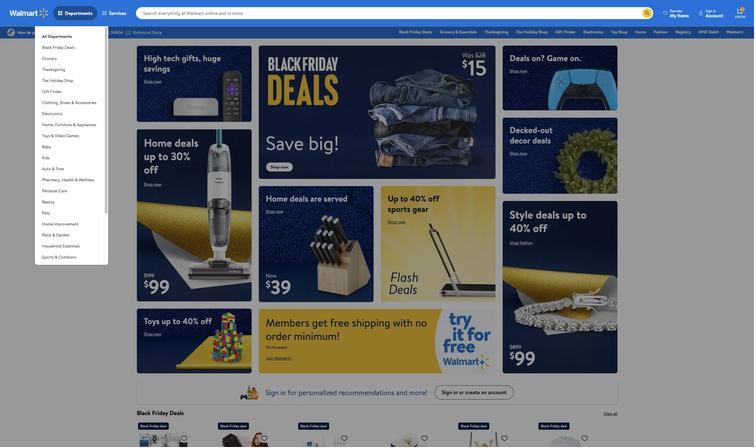 Task type: describe. For each thing, give the bounding box(es) containing it.
sign for sign in account
[[706, 8, 713, 13]]

shop for up to 40% off sports gear
[[388, 219, 397, 225]]

savings
[[144, 63, 170, 74]]

black friday deal for one step hair dryer,volumizer hot air hair dryer brush,salon negative electric blow dryer rotating curler and ion hair straightener brush for fast drying,straightening,curling image
[[221, 424, 247, 429]]

get
[[312, 315, 328, 330]]

toy shop link
[[609, 29, 631, 35]]

kids button
[[35, 152, 104, 164]]

tires
[[56, 166, 64, 172]]

grocery for grocery & essentials
[[440, 29, 455, 35]]

order
[[266, 329, 291, 344]]

Walmart Site-Wide search field
[[136, 7, 654, 19]]

home, furniture & appliances
[[42, 122, 96, 128]]

home for home deals up to 30% off
[[144, 135, 172, 150]]

sign in to add to favorites list, gildan unisex ultra cotton long sleeve t-shirt image
[[582, 435, 589, 442]]

to inside up to 40% off sports gear
[[401, 193, 408, 204]]

thanksgiving button
[[35, 64, 104, 75]]

0 vertical spatial essentials
[[459, 29, 477, 35]]

shop now for up to 40% off sports gear
[[388, 219, 406, 225]]

sign in to add to favorites list, goplus 40'' flying saucer tree swing indoor outdoor play set swing for kids colorful image
[[501, 435, 509, 442]]

black friday deal for renpho portable rechargeable water flosser oral irrigator, white image
[[301, 424, 327, 429]]

home deals are served
[[266, 193, 348, 204]]

shop inside dropdown button
[[64, 78, 73, 84]]

40% inside the style deals up to 40% off
[[510, 221, 531, 236]]

all
[[42, 33, 47, 39]]

clothing, shoes & accessories button
[[35, 97, 104, 108]]

shop fashion
[[510, 240, 533, 246]]

baby button
[[35, 141, 104, 152]]

the holiday shop button
[[35, 75, 104, 86]]

more!
[[409, 387, 428, 398]]

auto & tires button
[[35, 164, 104, 175]]

electronics link
[[581, 29, 607, 35]]

departments button
[[53, 6, 97, 20]]

$ for home deals are served
[[266, 278, 271, 291]]

sports & outdoors
[[42, 254, 76, 260]]

all departments
[[42, 33, 72, 39]]

gift for gift finder link
[[556, 29, 563, 35]]

off inside up to 40% off sports gear
[[429, 193, 440, 204]]

decked-out decor deals
[[510, 124, 553, 146]]

vonmay women's fuzzy slippers booties indoor outdoor house shoes image
[[379, 432, 431, 447]]

99 for home deals up to 30% off
[[149, 274, 170, 300]]

2 vertical spatial up
[[162, 315, 171, 327]]

deal for sign in to add to favorites list, one step hair dryer,volumizer hot air hair dryer brush,salon negative electric blow dryer rotating curler and ion hair straightener brush for fast drying,straightening,curling image
[[240, 424, 247, 429]]

household
[[42, 243, 61, 249]]

toys for toys & video games
[[42, 133, 50, 139]]

all departments link
[[35, 26, 104, 42]]

for
[[288, 387, 297, 398]]

services
[[109, 10, 126, 16]]

patio
[[42, 232, 51, 238]]

gildan unisex ultra cotton long sleeve t-shirt image
[[539, 432, 591, 447]]

shoes
[[60, 100, 70, 106]]

gifts,
[[182, 52, 201, 64]]

gift finder link
[[553, 29, 579, 35]]

view
[[604, 411, 613, 417]]

gear
[[413, 203, 429, 215]]

sign for sign in for personalized recommendations and more!
[[266, 387, 279, 398]]

on.
[[570, 52, 582, 64]]

care
[[59, 188, 67, 194]]

shop for style deals up to 40% off
[[510, 240, 519, 246]]

deal for sign in to add to favorites list, renpho portable rechargeable water flosser oral irrigator, white image at left
[[320, 424, 327, 429]]

outdoors
[[59, 254, 76, 260]]

shop now for decked-out decor deals
[[510, 150, 528, 156]]

shop fashion link
[[510, 240, 533, 246]]

served
[[324, 193, 348, 204]]

style deals up to 40% off
[[510, 207, 587, 236]]

fashion
[[654, 29, 668, 35]]

the holiday shop for the holiday shop dropdown button
[[42, 78, 73, 84]]

all
[[614, 411, 618, 417]]

grocery for grocery
[[42, 56, 57, 61]]

furniture
[[55, 122, 72, 128]]

now for save big!
[[281, 164, 289, 170]]

now for deals on? game on.
[[520, 68, 528, 74]]

games
[[66, 133, 79, 139]]

fashion link
[[652, 29, 671, 35]]

view all link
[[604, 411, 618, 417]]

sign in account
[[706, 8, 724, 19]]

electronics button
[[35, 108, 104, 119]]

1 horizontal spatial black friday deals
[[137, 409, 184, 417]]

black friday deal for brother se700 sewing and embroidery machine with $799 bonus bundle image
[[140, 424, 167, 429]]

on?
[[532, 52, 545, 64]]

members get free shipping with no order minimum! terms apply.
[[266, 315, 427, 350]]

deals on? game on.
[[510, 52, 582, 64]]

shop now link for up to 40% off sports gear
[[388, 219, 406, 225]]

black friday deals link
[[397, 29, 435, 35]]

the for the holiday shop link
[[517, 29, 523, 35]]

kids
[[42, 155, 50, 161]]

deals inside 'link'
[[422, 29, 432, 35]]

40% inside up to 40% off sports gear
[[410, 193, 427, 204]]

black friday deals button
[[35, 42, 104, 53]]

shop now for high tech gifts, huge savings
[[144, 78, 162, 84]]

the holiday shop link
[[514, 29, 551, 35]]

join walmart+
[[266, 355, 292, 361]]

finder for gift finder link
[[564, 29, 576, 35]]

shop now for deals on? game on.
[[510, 68, 528, 74]]

shop now link for home deals up to 30% off
[[144, 181, 162, 187]]

to inside the style deals up to 40% off
[[577, 207, 587, 222]]

thanksgiving for the thanksgiving dropdown button on the top of page
[[42, 67, 65, 73]]

in
[[714, 8, 717, 13]]

shop for deals on? game on.
[[510, 68, 519, 74]]

sign in to add to favorites list, vonmay women's fuzzy slippers booties indoor outdoor house shoes image
[[421, 435, 428, 442]]

out
[[541, 124, 553, 136]]

shipping
[[352, 315, 391, 330]]

30%
[[171, 149, 191, 164]]

one step hair dryer,volumizer hot air hair dryer brush,salon negative electric blow dryer rotating curler and ion hair straightener brush for fast drying,straightening,curling image
[[218, 432, 270, 447]]

home,
[[42, 122, 54, 128]]

patio & garden
[[42, 232, 69, 238]]

or
[[459, 389, 464, 396]]

shop for toys up to 40% off
[[144, 331, 153, 337]]

party
[[75, 265, 84, 271]]

toys & video games
[[42, 133, 79, 139]]

big!
[[309, 130, 340, 156]]

sign in to add to favorites list, brother se700 sewing and embroidery machine with $799 bonus bundle image
[[181, 435, 188, 442]]

accessories
[[75, 100, 96, 106]]

gift for gift finder dropdown button
[[42, 89, 49, 95]]

black inside black friday deals dropdown button
[[42, 44, 52, 50]]

search icon image
[[645, 11, 650, 16]]

style
[[510, 207, 534, 222]]

gift finder for gift finder link
[[556, 29, 576, 35]]

$899 $ 99
[[510, 344, 536, 372]]

grocery & essentials link
[[437, 29, 480, 35]]

deal for sign in to add to favorites list, brother se700 sewing and embroidery machine with $799 bonus bundle image
[[160, 424, 167, 429]]

toys up to 40% off
[[144, 315, 212, 327]]

improvement
[[54, 221, 78, 227]]

huge
[[203, 52, 221, 64]]

now for decked-out decor deals
[[520, 150, 528, 156]]

up
[[388, 193, 399, 204]]

save
[[266, 130, 304, 156]]

toy
[[612, 29, 618, 35]]

household essentials button
[[35, 241, 104, 252]]

appliances
[[77, 122, 96, 128]]

$ for style deals up to 40% off
[[510, 349, 515, 362]]

holiday for the holiday shop link
[[524, 29, 538, 35]]

home, furniture & appliances button
[[35, 119, 104, 130]]

deals inside dropdown button
[[65, 44, 75, 50]]

home deals up to 30% off
[[144, 135, 199, 177]]

beauty button
[[35, 197, 104, 208]]

grocery button
[[35, 53, 104, 64]]

shop for high tech gifts, huge savings
[[144, 78, 153, 84]]

household essentials
[[42, 243, 80, 249]]

view all
[[604, 411, 618, 417]]

5 product group from the left
[[539, 420, 611, 447]]

to inside home deals up to 30% off
[[158, 149, 168, 164]]

join walmart+ link
[[266, 355, 292, 361]]

3 product group from the left
[[298, 420, 370, 447]]

one
[[699, 29, 708, 35]]

registry
[[676, 29, 691, 35]]

99 for style deals up to 40% off
[[515, 345, 536, 372]]

reorder my items
[[670, 8, 690, 19]]

& inside dropdown button
[[52, 166, 55, 172]]



Task type: locate. For each thing, give the bounding box(es) containing it.
sign left or
[[442, 389, 452, 396]]

now for up to 40% off sports gear
[[398, 219, 406, 225]]

now for high tech gifts, huge savings
[[154, 78, 162, 84]]

deal up brother se700 sewing and embroidery machine with $799 bonus bundle image
[[160, 424, 167, 429]]

in for or
[[454, 389, 458, 396]]

2 vertical spatial 40%
[[183, 315, 199, 327]]

sign for sign in or create an account
[[442, 389, 452, 396]]

the holiday shop for the holiday shop link
[[517, 29, 548, 35]]

decor
[[510, 134, 531, 146]]

$ inside $199 $ 99
[[144, 277, 149, 291]]

in left for
[[281, 387, 286, 398]]

walmart+ down $340.99
[[727, 29, 745, 35]]

essentials left "thanksgiving" link
[[459, 29, 477, 35]]

shop now for home deals are served
[[266, 208, 284, 214]]

home for home
[[636, 29, 647, 35]]

sign in to add to favorites list, one step hair dryer,volumizer hot air hair dryer brush,salon negative electric blow dryer rotating curler and ion hair straightener brush for fast drying,straightening,curling image
[[261, 435, 268, 442]]

0 horizontal spatial up
[[144, 149, 156, 164]]

clothing, shoes & accessories
[[42, 100, 96, 106]]

home inside home improvement 'dropdown button'
[[42, 221, 53, 227]]

1 horizontal spatial the
[[517, 29, 523, 35]]

Search search field
[[136, 7, 654, 19]]

shop now link for save big!
[[266, 162, 293, 172]]

1 vertical spatial black friday deals
[[42, 44, 75, 50]]

now for toys up to 40% off
[[154, 331, 162, 337]]

gift inside dropdown button
[[42, 89, 49, 95]]

$ inside now $ 39
[[266, 278, 271, 291]]

0 horizontal spatial gift
[[42, 89, 49, 95]]

the holiday shop down the thanksgiving dropdown button on the top of page
[[42, 78, 73, 84]]

electronics inside electronics dropdown button
[[42, 111, 62, 117]]

no
[[416, 315, 427, 330]]

grocery inside dropdown button
[[42, 56, 57, 61]]

join
[[266, 355, 273, 361]]

pharmacy, health & wellness button
[[35, 175, 104, 186]]

black friday deals
[[399, 29, 432, 35], [42, 44, 75, 50], [137, 409, 184, 417]]

reorder
[[670, 8, 683, 13]]

0 vertical spatial walmart+
[[727, 29, 745, 35]]

shop now for save big!
[[271, 164, 289, 170]]

shop now link for decked-out decor deals
[[510, 150, 528, 156]]

account
[[706, 12, 724, 19]]

0 vertical spatial up
[[144, 149, 156, 164]]

0 horizontal spatial gift finder
[[42, 89, 62, 95]]

deal for sign in to add to favorites list, gildan unisex ultra cotton long sleeve t-shirt image
[[561, 424, 567, 429]]

shop now link for deals on? game on.
[[510, 68, 528, 74]]

4 product group from the left
[[459, 420, 530, 447]]

electronics inside electronics link
[[584, 29, 604, 35]]

sign left for
[[266, 387, 279, 398]]

now $ 39
[[266, 272, 291, 301]]

my
[[670, 12, 677, 19]]

99 inside $199 $ 99
[[149, 274, 170, 300]]

1 vertical spatial toys
[[144, 315, 160, 327]]

4 black friday deal from the left
[[461, 424, 487, 429]]

walmart image
[[10, 8, 48, 18]]

departments inside popup button
[[65, 10, 93, 16]]

an
[[482, 389, 487, 396]]

to
[[158, 149, 168, 164], [401, 193, 408, 204], [577, 207, 587, 222], [173, 315, 181, 327]]

personal care
[[42, 188, 67, 194]]

seasonal decor & party supplies button
[[35, 263, 104, 280]]

black friday deals up brother se700 sewing and embroidery machine with $799 bonus bundle image
[[137, 409, 184, 417]]

sign in for personalized recommendations and more!
[[266, 387, 428, 398]]

0 vertical spatial departments
[[65, 10, 93, 16]]

0 horizontal spatial toys
[[42, 133, 50, 139]]

1 horizontal spatial essentials
[[459, 29, 477, 35]]

sign inside 'sign in or create an account' link
[[442, 389, 452, 396]]

shop now link for home deals are served
[[266, 208, 284, 214]]

friday
[[410, 29, 421, 35], [53, 44, 64, 50], [152, 409, 168, 417], [150, 424, 159, 429], [230, 424, 239, 429], [310, 424, 320, 429], [470, 424, 480, 429], [551, 424, 560, 429]]

grocery
[[440, 29, 455, 35], [42, 56, 57, 61]]

sign inside sign in account
[[706, 8, 713, 13]]

decked-
[[510, 124, 541, 136]]

0 horizontal spatial finder
[[50, 89, 62, 95]]

walmart+ link
[[724, 29, 748, 35]]

registry link
[[673, 29, 694, 35]]

beauty
[[42, 199, 55, 205]]

shop for decked-out decor deals
[[510, 150, 519, 156]]

1 horizontal spatial grocery
[[440, 29, 455, 35]]

black friday deals for black friday deals 'link'
[[399, 29, 432, 35]]

$ inside $899 $ 99
[[510, 349, 515, 362]]

99 inside $899 $ 99
[[515, 345, 536, 372]]

sign left in at the top right of the page
[[706, 8, 713, 13]]

holiday down the thanksgiving dropdown button on the top of page
[[50, 78, 63, 84]]

departments up black friday deals dropdown button
[[48, 33, 72, 39]]

0 vertical spatial black friday deals
[[399, 29, 432, 35]]

pets button
[[35, 208, 104, 219]]

deal
[[160, 424, 167, 429], [240, 424, 247, 429], [320, 424, 327, 429], [481, 424, 487, 429], [561, 424, 567, 429]]

finder up clothing,
[[50, 89, 62, 95]]

debit
[[709, 29, 719, 35]]

2 horizontal spatial up
[[563, 207, 574, 222]]

essentials down patio & garden dropdown button
[[62, 243, 80, 249]]

2 horizontal spatial 40%
[[510, 221, 531, 236]]

0 horizontal spatial in
[[281, 387, 286, 398]]

off inside the style deals up to 40% off
[[533, 221, 548, 236]]

home
[[636, 29, 647, 35], [144, 135, 172, 150], [266, 193, 288, 204], [42, 221, 53, 227]]

2 deal from the left
[[240, 424, 247, 429]]

1 horizontal spatial holiday
[[524, 29, 538, 35]]

baby
[[42, 144, 51, 150]]

product group
[[138, 420, 210, 447], [218, 420, 290, 447], [298, 420, 370, 447], [459, 420, 530, 447], [539, 420, 611, 447]]

now dollar 39 null group
[[259, 272, 291, 302]]

deal up gildan unisex ultra cotton long sleeve t-shirt image
[[561, 424, 567, 429]]

video
[[55, 133, 65, 139]]

up inside home deals up to 30% off
[[144, 149, 156, 164]]

toys & video games button
[[35, 130, 104, 141]]

goplus 40'' flying saucer tree swing indoor outdoor play set swing for kids colorful image
[[459, 432, 511, 447]]

black friday deal for gildan unisex ultra cotton long sleeve t-shirt image
[[541, 424, 567, 429]]

black friday deal
[[140, 424, 167, 429], [221, 424, 247, 429], [301, 424, 327, 429], [461, 424, 487, 429], [541, 424, 567, 429]]

deals inside the style deals up to 40% off
[[536, 207, 560, 222]]

black friday deals for black friday deals dropdown button
[[42, 44, 75, 50]]

& inside seasonal decor & party supplies
[[71, 265, 74, 271]]

home link
[[633, 29, 649, 35]]

1 vertical spatial 40%
[[510, 221, 531, 236]]

2 $340.99
[[736, 7, 746, 19]]

deal up renpho portable rechargeable water flosser oral irrigator, white image
[[320, 424, 327, 429]]

0 vertical spatial thanksgiving
[[485, 29, 509, 35]]

the right "thanksgiving" link
[[517, 29, 523, 35]]

1 vertical spatial gift finder
[[42, 89, 62, 95]]

departments up all departments link
[[65, 10, 93, 16]]

0 horizontal spatial black friday deals
[[42, 44, 75, 50]]

1 vertical spatial departments
[[48, 33, 72, 39]]

auto
[[42, 166, 51, 172]]

1 horizontal spatial the holiday shop
[[517, 29, 548, 35]]

0 horizontal spatial sign
[[266, 387, 279, 398]]

1 vertical spatial the holiday shop
[[42, 78, 73, 84]]

toys inside dropdown button
[[42, 133, 50, 139]]

1 vertical spatial the
[[42, 78, 49, 84]]

sports
[[42, 254, 54, 260]]

2
[[742, 7, 744, 12]]

1 vertical spatial up
[[563, 207, 574, 222]]

in for for
[[281, 387, 286, 398]]

0 vertical spatial electronics
[[584, 29, 604, 35]]

0 horizontal spatial essentials
[[62, 243, 80, 249]]

essentials inside dropdown button
[[62, 243, 80, 249]]

1 horizontal spatial gift
[[556, 29, 563, 35]]

pharmacy, health & wellness
[[42, 177, 94, 183]]

up for home deals up to 30% off
[[144, 149, 156, 164]]

1 vertical spatial grocery
[[42, 56, 57, 61]]

the holiday shop
[[517, 29, 548, 35], [42, 78, 73, 84]]

the holiday shop up "on?"
[[517, 29, 548, 35]]

5 deal from the left
[[561, 424, 567, 429]]

1 horizontal spatial 40%
[[410, 193, 427, 204]]

1 product group from the left
[[138, 420, 210, 447]]

gift finder inside gift finder link
[[556, 29, 576, 35]]

was dollar $899, now dollar 99 group
[[503, 344, 536, 373]]

black friday deal up "goplus 40'' flying saucer tree swing indoor outdoor play set swing for kids colorful" image
[[461, 424, 487, 429]]

seasonal
[[42, 265, 58, 271]]

holiday for the holiday shop dropdown button
[[50, 78, 63, 84]]

0 vertical spatial 40%
[[410, 193, 427, 204]]

2 horizontal spatial black friday deals
[[399, 29, 432, 35]]

gift finder inside gift finder dropdown button
[[42, 89, 62, 95]]

1 horizontal spatial gift finder
[[556, 29, 576, 35]]

2 black friday deal from the left
[[221, 424, 247, 429]]

friday inside 'link'
[[410, 29, 421, 35]]

deals inside the decked-out decor deals
[[533, 134, 551, 146]]

0 horizontal spatial walmart+
[[274, 355, 292, 361]]

black inside black friday deals 'link'
[[399, 29, 409, 35]]

1 vertical spatial finder
[[50, 89, 62, 95]]

1 vertical spatial 99
[[515, 345, 536, 372]]

electronics left toy
[[584, 29, 604, 35]]

3 deal from the left
[[320, 424, 327, 429]]

shop now for home deals up to 30% off
[[144, 181, 162, 187]]

deals for style deals up to 40% off
[[536, 207, 560, 222]]

apply.
[[278, 344, 288, 350]]

home for home deals are served
[[266, 193, 288, 204]]

0 vertical spatial the
[[517, 29, 523, 35]]

finder for gift finder dropdown button
[[50, 89, 62, 95]]

the holiday shop inside dropdown button
[[42, 78, 73, 84]]

the inside the holiday shop link
[[517, 29, 523, 35]]

thanksgiving inside dropdown button
[[42, 67, 65, 73]]

gift finder for gift finder dropdown button
[[42, 89, 62, 95]]

deal for sign in to add to favorites list, goplus 40'' flying saucer tree swing indoor outdoor play set swing for kids colorful image
[[481, 424, 487, 429]]

0 vertical spatial gift
[[556, 29, 563, 35]]

1 vertical spatial holiday
[[50, 78, 63, 84]]

gift finder up clothing,
[[42, 89, 62, 95]]

1 horizontal spatial thanksgiving
[[485, 29, 509, 35]]

supplies
[[42, 272, 57, 278]]

shop for save big!
[[271, 164, 280, 170]]

free
[[330, 315, 350, 330]]

up inside the style deals up to 40% off
[[563, 207, 574, 222]]

renpho portable rechargeable water flosser oral irrigator, white image
[[298, 432, 351, 447]]

1 horizontal spatial walmart+
[[727, 29, 745, 35]]

2 vertical spatial black friday deals
[[137, 409, 184, 417]]

2 horizontal spatial $
[[510, 349, 515, 362]]

0 vertical spatial finder
[[564, 29, 576, 35]]

0 vertical spatial the holiday shop
[[517, 29, 548, 35]]

black friday deal for "goplus 40'' flying saucer tree swing indoor outdoor play set swing for kids colorful" image
[[461, 424, 487, 429]]

1 horizontal spatial up
[[162, 315, 171, 327]]

0 horizontal spatial the holiday shop
[[42, 78, 73, 84]]

1 vertical spatial thanksgiving
[[42, 67, 65, 73]]

gift
[[556, 29, 563, 35], [42, 89, 49, 95]]

1x products_desktop image
[[240, 385, 259, 400]]

0 vertical spatial grocery
[[440, 29, 455, 35]]

in left or
[[454, 389, 458, 396]]

2 horizontal spatial sign
[[706, 8, 713, 13]]

the inside the holiday shop dropdown button
[[42, 78, 49, 84]]

shop now inside shop now link
[[271, 164, 289, 170]]

0 horizontal spatial $
[[144, 277, 149, 291]]

0 horizontal spatial 40%
[[183, 315, 199, 327]]

deals inside home deals up to 30% off
[[175, 135, 199, 150]]

now for home deals up to 30% off
[[154, 181, 162, 187]]

deal up "goplus 40'' flying saucer tree swing indoor outdoor play set swing for kids colorful" image
[[481, 424, 487, 429]]

and
[[397, 387, 408, 398]]

home improvement button
[[35, 219, 104, 230]]

black friday deals down all departments
[[42, 44, 75, 50]]

deals
[[533, 134, 551, 146], [175, 135, 199, 150], [290, 193, 309, 204], [536, 207, 560, 222]]

3 black friday deal from the left
[[301, 424, 327, 429]]

1 horizontal spatial $
[[266, 278, 271, 291]]

sign in to add to favorites list, renpho portable rechargeable water flosser oral irrigator, white image
[[341, 435, 348, 442]]

toys for toys up to 40% off
[[144, 315, 160, 327]]

deal up one step hair dryer,volumizer hot air hair dryer brush,salon negative electric blow dryer rotating curler and ion hair straightener brush for fast drying,straightening,curling image
[[240, 424, 247, 429]]

home for home improvement
[[42, 221, 53, 227]]

the
[[517, 29, 523, 35], [42, 78, 49, 84]]

clear search field text image
[[636, 11, 641, 15]]

$ for home deals up to 30% off
[[144, 277, 149, 291]]

walmart+ down apply.
[[274, 355, 292, 361]]

1 horizontal spatial in
[[454, 389, 458, 396]]

members
[[266, 315, 310, 330]]

holiday up "on?"
[[524, 29, 538, 35]]

0 vertical spatial toys
[[42, 133, 50, 139]]

black friday deals down walmart site-wide search box
[[399, 29, 432, 35]]

black friday deal up gildan unisex ultra cotton long sleeve t-shirt image
[[541, 424, 567, 429]]

finder inside dropdown button
[[50, 89, 62, 95]]

gift finder up game
[[556, 29, 576, 35]]

0 vertical spatial 99
[[149, 274, 170, 300]]

toys
[[42, 133, 50, 139], [144, 315, 160, 327]]

create
[[465, 389, 480, 396]]

seasonal decor & party supplies
[[42, 265, 84, 278]]

the for the holiday shop dropdown button
[[42, 78, 49, 84]]

black friday deal up renpho portable rechargeable water flosser oral irrigator, white image
[[301, 424, 327, 429]]

shop now link for toys up to 40% off
[[144, 331, 162, 337]]

up for style deals up to 40% off
[[563, 207, 574, 222]]

39
[[271, 274, 291, 301]]

2 product group from the left
[[218, 420, 290, 447]]

1 vertical spatial walmart+
[[274, 355, 292, 361]]

up to 40% off sports gear
[[388, 193, 440, 215]]

the up clothing,
[[42, 78, 49, 84]]

gift up game
[[556, 29, 563, 35]]

black friday deals inside 'link'
[[399, 29, 432, 35]]

deals for home deals up to 30% off
[[175, 135, 199, 150]]

shop now for toys up to 40% off
[[144, 331, 162, 337]]

electronics for electronics link
[[584, 29, 604, 35]]

was dollar $199, now dollar 99 group
[[137, 272, 170, 302]]

0 horizontal spatial grocery
[[42, 56, 57, 61]]

now for home deals are served
[[276, 208, 284, 214]]

deals for home deals are served
[[290, 193, 309, 204]]

0 horizontal spatial thanksgiving
[[42, 67, 65, 73]]

home inside home link
[[636, 29, 647, 35]]

electronics for electronics dropdown button
[[42, 111, 62, 117]]

fashion
[[520, 240, 533, 246]]

holiday inside dropdown button
[[50, 78, 63, 84]]

black friday deals inside dropdown button
[[42, 44, 75, 50]]

1 vertical spatial gift
[[42, 89, 49, 95]]

home inside home deals up to 30% off
[[144, 135, 172, 150]]

walmart+
[[727, 29, 745, 35], [274, 355, 292, 361]]

shop for home deals up to 30% off
[[144, 181, 153, 187]]

sign
[[706, 8, 713, 13], [266, 387, 279, 398], [442, 389, 452, 396]]

0 horizontal spatial the
[[42, 78, 49, 84]]

thanksgiving for "thanksgiving" link
[[485, 29, 509, 35]]

5 black friday deal from the left
[[541, 424, 567, 429]]

game
[[547, 52, 568, 64]]

0 horizontal spatial holiday
[[50, 78, 63, 84]]

shop for home deals are served
[[266, 208, 275, 214]]

electronics down clothing,
[[42, 111, 62, 117]]

1 vertical spatial electronics
[[42, 111, 62, 117]]

0 horizontal spatial 99
[[149, 274, 170, 300]]

now
[[266, 272, 277, 280]]

0 horizontal spatial electronics
[[42, 111, 62, 117]]

holiday
[[524, 29, 538, 35], [50, 78, 63, 84]]

1 black friday deal from the left
[[140, 424, 167, 429]]

1 deal from the left
[[160, 424, 167, 429]]

shop now link for high tech gifts, huge savings
[[144, 78, 162, 84]]

$199 $ 99
[[144, 272, 170, 300]]

4 deal from the left
[[481, 424, 487, 429]]

shop now link
[[510, 68, 528, 74], [144, 78, 162, 84], [510, 150, 528, 156], [266, 162, 293, 172], [144, 181, 162, 187], [266, 208, 284, 214], [388, 219, 406, 225], [144, 331, 162, 337]]

black friday deal up brother se700 sewing and embroidery machine with $799 bonus bundle image
[[140, 424, 167, 429]]

brother se700 sewing and embroidery machine with $799 bonus bundle image
[[138, 432, 190, 447]]

black friday deal up one step hair dryer,volumizer hot air hair dryer brush,salon negative electric blow dryer rotating curler and ion hair straightener brush for fast drying,straightening,curling image
[[221, 424, 247, 429]]

1 horizontal spatial finder
[[564, 29, 576, 35]]

sign in or create an account link
[[435, 385, 514, 400]]

1 horizontal spatial 99
[[515, 345, 536, 372]]

1 horizontal spatial sign
[[442, 389, 452, 396]]

friday inside dropdown button
[[53, 44, 64, 50]]

gift up clothing,
[[42, 89, 49, 95]]

1 horizontal spatial electronics
[[584, 29, 604, 35]]

save big!
[[266, 130, 340, 156]]

1 vertical spatial essentials
[[62, 243, 80, 249]]

0 vertical spatial gift finder
[[556, 29, 576, 35]]

finder left electronics link
[[564, 29, 576, 35]]

1 horizontal spatial toys
[[144, 315, 160, 327]]

essentials
[[459, 29, 477, 35], [62, 243, 80, 249]]

0 vertical spatial holiday
[[524, 29, 538, 35]]

off inside home deals up to 30% off
[[144, 162, 158, 177]]



Task type: vqa. For each thing, say whether or not it's contained in the screenshot.
Black Friday Deals to the left
yes



